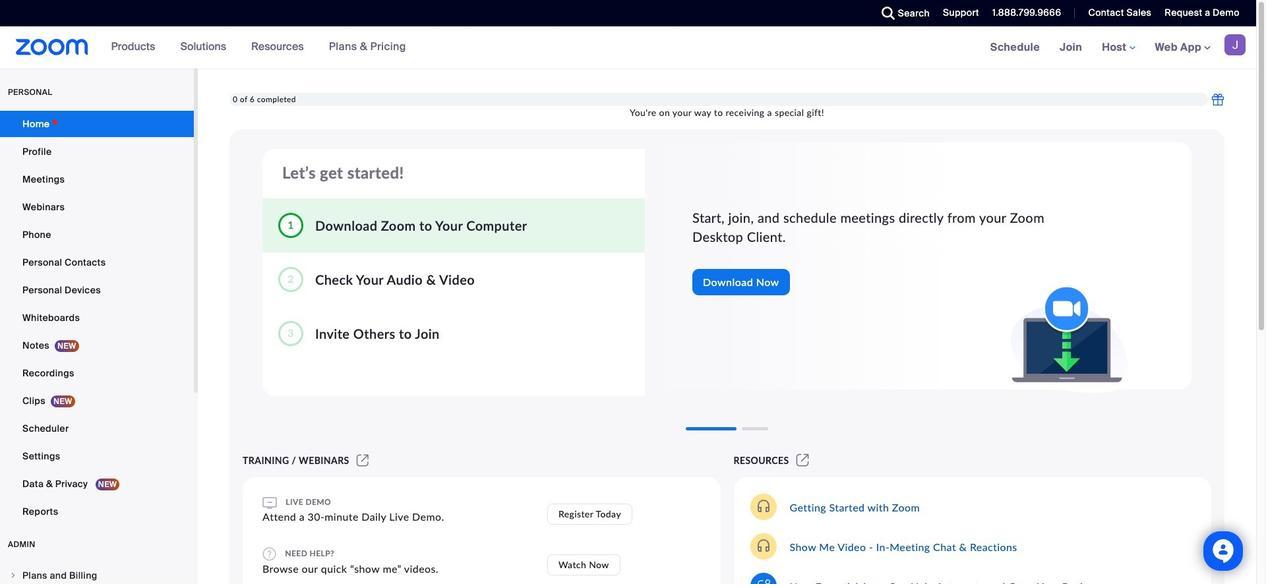 Task type: locate. For each thing, give the bounding box(es) containing it.
menu item
[[0, 563, 194, 584]]

profile picture image
[[1225, 34, 1246, 55]]

banner
[[0, 26, 1257, 69]]

right image
[[9, 572, 17, 580]]

zoom logo image
[[16, 39, 88, 55]]



Task type: describe. For each thing, give the bounding box(es) containing it.
product information navigation
[[101, 26, 416, 69]]

meetings navigation
[[981, 26, 1257, 69]]

personal menu menu
[[0, 111, 194, 526]]

window new image
[[795, 455, 811, 466]]

window new image
[[355, 455, 371, 466]]



Task type: vqa. For each thing, say whether or not it's contained in the screenshot.
Profile picture
yes



